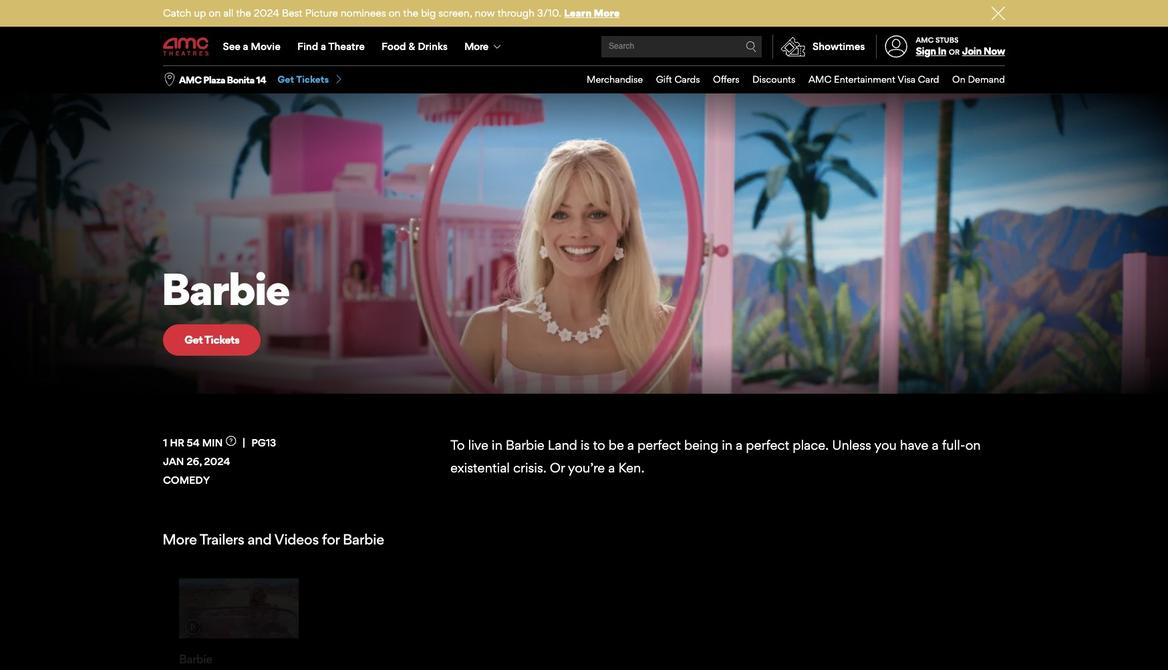 Task type: vqa. For each thing, say whether or not it's contained in the screenshot.
be
yes



Task type: describe. For each thing, give the bounding box(es) containing it.
you
[[874, 438, 897, 454]]

sign
[[916, 45, 936, 58]]

barbie link
[[170, 570, 308, 671]]

0 horizontal spatial on
[[209, 7, 221, 19]]

barbie image
[[0, 93, 1168, 394]]

stubs
[[936, 35, 959, 45]]

up
[[194, 7, 206, 19]]

trailers
[[199, 531, 244, 549]]

1 horizontal spatial get
[[277, 74, 294, 85]]

best
[[282, 7, 302, 19]]

through
[[498, 7, 535, 19]]

crisis.
[[513, 460, 547, 476]]

land
[[548, 438, 577, 454]]

1 hr 54 min button
[[163, 434, 251, 453]]

1 vertical spatial get tickets
[[918, 120, 973, 134]]

catch
[[163, 7, 191, 19]]

1 in from the left
[[492, 438, 502, 454]]

0 vertical spatial hr
[[169, 133, 181, 144]]

join
[[962, 45, 982, 58]]

amc for bonita
[[179, 74, 201, 85]]

0 horizontal spatial get
[[184, 334, 203, 347]]

entertainment
[[834, 74, 895, 85]]

videos
[[274, 531, 319, 549]]

to live in barbie land is to be a perfect being in a perfect place. unless you have a full-on existential crisis. or you're a ken.
[[450, 438, 981, 476]]

0 vertical spatial 54
[[183, 133, 194, 144]]

1 vertical spatial tickets
[[938, 120, 973, 134]]

join now button
[[962, 45, 1005, 58]]

a inside 'link'
[[321, 40, 326, 53]]

on inside to live in barbie land is to be a perfect being in a perfect place. unless you have a full-on existential crisis. or you're a ken.
[[965, 438, 981, 454]]

amc plaza bonita 14
[[179, 74, 266, 85]]

discounts
[[753, 74, 796, 85]]

submit search icon image
[[746, 41, 757, 52]]

live
[[468, 438, 488, 454]]

theatre
[[328, 40, 365, 53]]

26,
[[187, 456, 202, 468]]

2 the from the left
[[403, 7, 418, 19]]

search the AMC website text field
[[607, 42, 746, 52]]

have
[[900, 438, 929, 454]]

on
[[952, 74, 966, 85]]

to
[[450, 438, 465, 454]]

min inside button
[[202, 437, 223, 450]]

now
[[475, 7, 495, 19]]

a left ken.
[[608, 460, 615, 476]]

1 vertical spatial get
[[918, 120, 936, 134]]

drinks
[[418, 40, 448, 53]]

1 horizontal spatial tickets
[[296, 74, 329, 85]]

menu containing more
[[163, 28, 1005, 65]]

more button
[[456, 28, 512, 65]]

amc for sign
[[916, 35, 934, 45]]

screen,
[[439, 7, 472, 19]]

on demand link
[[939, 66, 1005, 93]]

a left full-
[[932, 438, 939, 454]]

picture
[[305, 7, 338, 19]]

movie
[[251, 40, 281, 53]]

1 1 hr 54 min from the top
[[163, 133, 214, 144]]

showtimes image
[[773, 35, 813, 59]]

showtimes
[[813, 40, 865, 53]]

2 in from the left
[[722, 438, 733, 454]]

in
[[938, 45, 946, 58]]

unless
[[832, 438, 871, 454]]

or
[[949, 48, 960, 57]]

0 horizontal spatial get tickets
[[184, 334, 239, 347]]

sign in or join amc stubs element
[[876, 28, 1005, 65]]

2 perfect from the left
[[746, 438, 789, 454]]

all
[[223, 7, 233, 19]]

amc entertainment visa card
[[809, 74, 939, 85]]

1 horizontal spatial get tickets link
[[277, 74, 344, 86]]

bonita
[[227, 74, 254, 85]]

offers
[[713, 74, 740, 85]]

nominees
[[341, 7, 386, 19]]

cards
[[675, 74, 700, 85]]

jan
[[163, 456, 184, 468]]

0 vertical spatial pg13
[[237, 133, 258, 144]]

cookie consent banner dialog
[[0, 635, 1168, 671]]

1 1 from the top
[[163, 133, 167, 144]]

1 inside button
[[163, 437, 167, 450]]

54 inside button
[[187, 437, 200, 450]]

full-
[[942, 438, 965, 454]]

1 horizontal spatial 2024
[[254, 7, 279, 19]]

1 vertical spatial get tickets link
[[897, 112, 994, 143]]

big
[[421, 7, 436, 19]]

on demand
[[952, 74, 1005, 85]]

visa
[[898, 74, 916, 85]]

food & drinks
[[382, 40, 448, 53]]

amc entertainment visa card link
[[796, 66, 939, 93]]

showtimes link
[[773, 35, 865, 59]]

amc plaza bonita 14 button
[[179, 73, 266, 86]]

2 horizontal spatial more
[[594, 7, 620, 19]]

discounts link
[[740, 66, 796, 93]]

see a movie
[[223, 40, 281, 53]]

user profile image
[[877, 36, 915, 58]]



Task type: locate. For each thing, give the bounding box(es) containing it.
or
[[550, 460, 565, 476]]

is
[[581, 438, 590, 454]]

amc inside the amc stubs sign in or join now
[[916, 35, 934, 45]]

find
[[297, 40, 318, 53]]

1 the from the left
[[236, 7, 251, 19]]

for
[[322, 531, 340, 549]]

tickets
[[296, 74, 329, 85], [938, 120, 973, 134], [204, 334, 239, 347]]

0 vertical spatial tickets
[[296, 74, 329, 85]]

perfect left place.
[[746, 438, 789, 454]]

demand
[[968, 74, 1005, 85]]

a right be
[[627, 438, 634, 454]]

0 horizontal spatial amc
[[179, 74, 201, 85]]

0 vertical spatial 2024
[[254, 7, 279, 19]]

barbie
[[162, 105, 214, 126], [161, 263, 289, 316], [506, 438, 544, 454], [343, 531, 384, 549], [179, 653, 212, 667]]

and
[[247, 531, 271, 549]]

1 horizontal spatial in
[[722, 438, 733, 454]]

gift cards link
[[643, 66, 700, 93]]

1 hr 54 min down plaza
[[163, 133, 214, 144]]

gift
[[656, 74, 672, 85]]

be
[[609, 438, 624, 454]]

1 vertical spatial 2024
[[204, 456, 230, 468]]

see a movie link
[[215, 28, 289, 65]]

pg13 right "more information about" icon
[[251, 437, 276, 450]]

a
[[243, 40, 248, 53], [321, 40, 326, 53], [627, 438, 634, 454], [736, 438, 743, 454], [932, 438, 939, 454], [608, 460, 615, 476]]

amc stubs sign in or join now
[[916, 35, 1005, 58]]

2 horizontal spatial on
[[965, 438, 981, 454]]

1 vertical spatial 1 hr 54 min
[[163, 437, 223, 450]]

1 horizontal spatial amc
[[809, 74, 832, 85]]

2024 down the 1 hr 54 min button
[[204, 456, 230, 468]]

amc down showtimes link
[[809, 74, 832, 85]]

menu containing merchandise
[[574, 66, 1005, 93]]

2 vertical spatial get
[[184, 334, 203, 347]]

2024
[[254, 7, 279, 19], [204, 456, 230, 468]]

2 horizontal spatial get
[[918, 120, 936, 134]]

a right see
[[243, 40, 248, 53]]

more for more
[[464, 40, 488, 53]]

0 horizontal spatial the
[[236, 7, 251, 19]]

more for more trailers and videos for barbie
[[162, 531, 197, 549]]

menu down showtimes 'image'
[[574, 66, 1005, 93]]

1 vertical spatial hr
[[170, 437, 184, 450]]

0 horizontal spatial tickets
[[204, 334, 239, 347]]

amc up sign
[[916, 35, 934, 45]]

1 vertical spatial pg13
[[251, 437, 276, 450]]

1 vertical spatial 1
[[163, 437, 167, 450]]

1 horizontal spatial more
[[464, 40, 488, 53]]

amc logo image
[[163, 38, 210, 56], [163, 38, 210, 56]]

2024 inside jan 26, 2024 comedy
[[204, 456, 230, 468]]

offers link
[[700, 66, 740, 93]]

card
[[918, 74, 939, 85]]

2 vertical spatial tickets
[[204, 334, 239, 347]]

0 vertical spatial more
[[594, 7, 620, 19]]

menu
[[163, 28, 1005, 65], [574, 66, 1005, 93]]

more right learn
[[594, 7, 620, 19]]

min left "more information about" icon
[[202, 437, 223, 450]]

more information about image
[[226, 436, 236, 447]]

to
[[593, 438, 605, 454]]

2024 left best at the left of page
[[254, 7, 279, 19]]

see
[[223, 40, 241, 53]]

find a theatre
[[297, 40, 365, 53]]

min down plaza
[[196, 133, 214, 144]]

merchandise link
[[574, 66, 643, 93]]

2 horizontal spatial amc
[[916, 35, 934, 45]]

1 vertical spatial min
[[202, 437, 223, 450]]

in right being
[[722, 438, 733, 454]]

more trailers and videos for barbie
[[162, 531, 384, 549]]

a right being
[[736, 438, 743, 454]]

menu down learn
[[163, 28, 1005, 65]]

gift cards
[[656, 74, 700, 85]]

pg13
[[237, 133, 258, 144], [251, 437, 276, 450]]

1
[[163, 133, 167, 144], [163, 437, 167, 450]]

0 vertical spatial min
[[196, 133, 214, 144]]

1 vertical spatial menu
[[574, 66, 1005, 93]]

sign in button
[[916, 45, 946, 58]]

2 horizontal spatial tickets
[[938, 120, 973, 134]]

more inside button
[[464, 40, 488, 53]]

1 vertical spatial more
[[464, 40, 488, 53]]

amc inside button
[[179, 74, 201, 85]]

existential
[[450, 460, 510, 476]]

now
[[984, 45, 1005, 58]]

0 horizontal spatial 2024
[[204, 456, 230, 468]]

more
[[594, 7, 620, 19], [464, 40, 488, 53], [162, 531, 197, 549]]

1 hr 54 min inside button
[[163, 437, 223, 450]]

find a theatre link
[[289, 28, 373, 65]]

amc
[[916, 35, 934, 45], [809, 74, 832, 85], [179, 74, 201, 85]]

2 horizontal spatial get tickets link
[[897, 112, 994, 143]]

perfect
[[638, 438, 681, 454], [746, 438, 789, 454]]

0 vertical spatial menu
[[163, 28, 1005, 65]]

0 horizontal spatial perfect
[[638, 438, 681, 454]]

1 vertical spatial 54
[[187, 437, 200, 450]]

0 horizontal spatial in
[[492, 438, 502, 454]]

a right find
[[321, 40, 326, 53]]

learn more link
[[564, 7, 620, 19]]

more down now
[[464, 40, 488, 53]]

2 vertical spatial get tickets
[[184, 334, 239, 347]]

food & drinks link
[[373, 28, 456, 65]]

on right 'have'
[[965, 438, 981, 454]]

2 vertical spatial get tickets link
[[163, 325, 261, 356]]

more left trailers
[[162, 531, 197, 549]]

ken.
[[619, 460, 645, 476]]

1 horizontal spatial get tickets
[[277, 74, 329, 85]]

on right nominees
[[389, 7, 401, 19]]

pg13 down bonita
[[237, 133, 258, 144]]

0 horizontal spatial more
[[162, 531, 197, 549]]

get tickets link
[[277, 74, 344, 86], [897, 112, 994, 143], [163, 325, 261, 356]]

2 horizontal spatial get tickets
[[918, 120, 973, 134]]

catch up on all the 2024 best picture nominees on the big screen, now through 3/10. learn more
[[163, 7, 620, 19]]

14
[[256, 74, 266, 85]]

get tickets
[[277, 74, 329, 85], [918, 120, 973, 134], [184, 334, 239, 347]]

2 vertical spatial more
[[162, 531, 197, 549]]

merchandise
[[587, 74, 643, 85]]

2 1 from the top
[[163, 437, 167, 450]]

hr inside the 1 hr 54 min button
[[170, 437, 184, 450]]

on
[[209, 7, 221, 19], [389, 7, 401, 19], [965, 438, 981, 454]]

get
[[277, 74, 294, 85], [918, 120, 936, 134], [184, 334, 203, 347]]

0 horizontal spatial get tickets link
[[163, 325, 261, 356]]

0 vertical spatial get tickets
[[277, 74, 329, 85]]

place.
[[793, 438, 829, 454]]

barbie inside to live in barbie land is to be a perfect being in a perfect place. unless you have a full-on existential crisis. or you're a ken.
[[506, 438, 544, 454]]

0 vertical spatial get tickets link
[[277, 74, 344, 86]]

food
[[382, 40, 406, 53]]

in right live
[[492, 438, 502, 454]]

0 vertical spatial get
[[277, 74, 294, 85]]

perfect up ken.
[[638, 438, 681, 454]]

1 horizontal spatial on
[[389, 7, 401, 19]]

on left all
[[209, 7, 221, 19]]

1 hr 54 min
[[163, 133, 214, 144], [163, 437, 223, 450]]

plaza
[[203, 74, 225, 85]]

jan 26, 2024 comedy
[[163, 456, 230, 487]]

1 horizontal spatial the
[[403, 7, 418, 19]]

the right all
[[236, 7, 251, 19]]

the left big
[[403, 7, 418, 19]]

2 1 hr 54 min from the top
[[163, 437, 223, 450]]

1 hr 54 min up '26,'
[[163, 437, 223, 450]]

amc left plaza
[[179, 74, 201, 85]]

0 vertical spatial 1 hr 54 min
[[163, 133, 214, 144]]

amc for visa
[[809, 74, 832, 85]]

being
[[684, 438, 718, 454]]

learn
[[564, 7, 592, 19]]

comedy
[[163, 474, 210, 487]]

1 horizontal spatial perfect
[[746, 438, 789, 454]]

3/10.
[[537, 7, 561, 19]]

&
[[408, 40, 415, 53]]

min
[[196, 133, 214, 144], [202, 437, 223, 450]]

you're
[[568, 460, 605, 476]]

0 vertical spatial 1
[[163, 133, 167, 144]]

hr
[[169, 133, 181, 144], [170, 437, 184, 450]]

1 perfect from the left
[[638, 438, 681, 454]]



